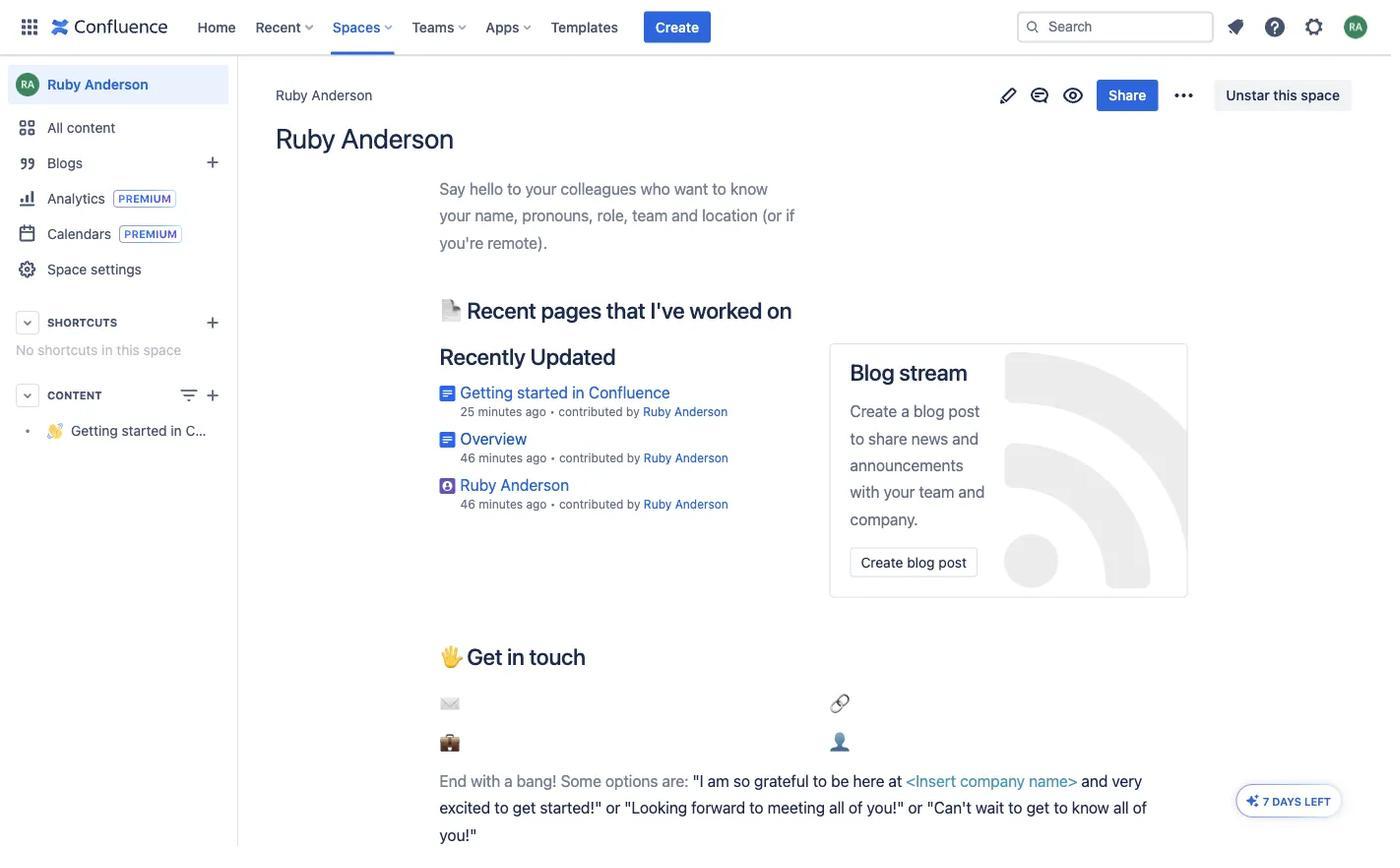 Task type: describe. For each thing, give the bounding box(es) containing it.
by inside overview 46 minutes ago • contributed by ruby anderson
[[627, 451, 640, 465]]

your inside "create a blog post to share news and announcements with your team and company."
[[884, 483, 915, 502]]

1 of from the left
[[849, 799, 863, 817]]

7 days left
[[1263, 795, 1331, 808]]

ruby inside overview 46 minutes ago • contributed by ruby anderson
[[644, 451, 672, 465]]

contributed inside overview 46 minutes ago • contributed by ruby anderson
[[559, 451, 624, 465]]

7 days left button
[[1237, 786, 1341, 817]]

overview
[[460, 429, 527, 448]]

no
[[16, 342, 34, 358]]

all content link
[[8, 110, 228, 146]]

confluence for getting started in confluence 25 minutes ago • contributed by ruby anderson
[[589, 383, 670, 402]]

contributed inside getting started in confluence 25 minutes ago • contributed by ruby anderson
[[558, 405, 623, 419]]

colleagues
[[561, 179, 636, 198]]

space inside button
[[1301, 87, 1340, 103]]

here
[[853, 772, 884, 790]]

1 or from the left
[[606, 799, 620, 817]]

team inside 'say hello to your colleagues who want to know your name, pronouns, role, team and location (or if you're remote).'
[[632, 206, 668, 225]]

pronouns,
[[522, 206, 593, 225]]

to down name>
[[1054, 799, 1068, 817]]

contributed inside ruby anderson 46 minutes ago • contributed by ruby anderson
[[559, 498, 624, 511]]

📄
[[440, 297, 462, 323]]

overview link
[[460, 429, 527, 448]]

recent button
[[250, 11, 321, 43]]

and inside 'say hello to your colleagues who want to know your name, pronouns, role, team and location (or if you're remote).'
[[672, 206, 698, 225]]

🖐 get in touch
[[440, 644, 586, 670]]

✉️
[[440, 694, 459, 713]]

getting for getting started in confluence
[[71, 423, 118, 439]]

grateful
[[754, 772, 809, 790]]

some
[[561, 772, 601, 790]]

0 vertical spatial your
[[525, 179, 556, 198]]

minutes inside getting started in confluence 25 minutes ago • contributed by ruby anderson
[[478, 405, 522, 419]]

blog stream
[[850, 359, 967, 386]]

excited
[[440, 799, 490, 817]]

(or
[[762, 206, 782, 225]]

2 of from the left
[[1133, 799, 1147, 817]]

blog inside button
[[907, 554, 935, 570]]

be
[[831, 772, 849, 790]]

and down announcements
[[958, 483, 985, 502]]

shortcuts button
[[8, 305, 228, 341]]

minutes inside overview 46 minutes ago • contributed by ruby anderson
[[479, 451, 523, 465]]

name,
[[475, 206, 518, 225]]

banner containing home
[[0, 0, 1391, 55]]

46 inside ruby anderson 46 minutes ago • contributed by ruby anderson
[[460, 498, 475, 511]]

this inside button
[[1273, 87, 1297, 103]]

started for getting started in confluence
[[122, 423, 167, 439]]

copy image for 📄 recent pages that i've worked on
[[790, 298, 813, 321]]

end
[[440, 772, 467, 790]]

ruby anderson 46 minutes ago • contributed by ruby anderson
[[460, 475, 728, 511]]

news
[[911, 429, 948, 448]]

who
[[641, 179, 670, 198]]

share
[[868, 429, 907, 448]]

2 get from the left
[[1026, 799, 1050, 817]]

collapse sidebar image
[[215, 65, 258, 104]]

start watching image
[[1061, 84, 1085, 107]]

change view image
[[177, 384, 201, 408]]

2 or from the left
[[908, 799, 923, 817]]

spaces
[[333, 19, 380, 35]]

notification icon image
[[1224, 15, 1247, 39]]

say
[[440, 179, 465, 198]]

apps
[[486, 19, 519, 35]]

blog inside "create a blog post to share news and announcements with your team and company."
[[914, 402, 945, 421]]

• inside ruby anderson 46 minutes ago • contributed by ruby anderson
[[550, 498, 556, 511]]

anderson inside overview 46 minutes ago • contributed by ruby anderson
[[675, 451, 728, 465]]

7
[[1263, 795, 1269, 808]]

at
[[888, 772, 902, 790]]

team inside "create a blog post to share news and announcements with your team and company."
[[919, 483, 954, 502]]

ago inside ruby anderson 46 minutes ago • contributed by ruby anderson
[[526, 498, 547, 511]]

🖐
[[440, 644, 462, 670]]

know inside 'say hello to your colleagues who want to know your name, pronouns, role, team and location (or if you're remote).'
[[730, 179, 768, 198]]

🔗
[[829, 694, 849, 713]]

create for create blog post
[[861, 554, 903, 570]]

a inside "create a blog post to share news and announcements with your team and company."
[[901, 402, 909, 421]]

home
[[197, 19, 236, 35]]

shortcuts
[[38, 342, 98, 358]]

more actions image
[[1172, 84, 1196, 107]]

ruby right collapse sidebar image
[[276, 87, 308, 103]]

to right "want"
[[712, 179, 726, 198]]

location
[[702, 206, 758, 225]]

i've
[[650, 297, 685, 323]]

forward
[[691, 799, 745, 817]]

edit this page image
[[996, 84, 1020, 107]]

0 horizontal spatial getting started in confluence link
[[8, 413, 258, 449]]

in for no shortcuts in this space
[[102, 342, 113, 358]]

ruby inside space element
[[47, 76, 81, 93]]

getting started in confluence
[[71, 423, 258, 439]]

company
[[960, 772, 1025, 790]]

create a page image
[[201, 384, 224, 408]]

ruby anderson inside space element
[[47, 76, 148, 93]]

if
[[786, 206, 795, 225]]

post inside the create blog post button
[[939, 554, 967, 570]]

💼
[[440, 733, 459, 752]]

create blog post button
[[850, 548, 978, 577]]

announcements
[[850, 456, 963, 475]]

post inside "create a blog post to share news and announcements with your team and company."
[[949, 402, 980, 421]]

left
[[1304, 795, 1331, 808]]

settings icon image
[[1302, 15, 1326, 39]]

shortcuts
[[47, 317, 117, 329]]

1 horizontal spatial recent
[[467, 297, 536, 323]]

ruby inside getting started in confluence 25 minutes ago • contributed by ruby anderson
[[643, 405, 671, 419]]

create blog post
[[861, 554, 967, 570]]

"can't
[[927, 799, 971, 817]]

1 all from the left
[[829, 799, 845, 817]]

25
[[460, 405, 475, 419]]

no shortcuts in this space
[[16, 342, 181, 358]]

analytics link
[[8, 181, 228, 217]]

by inside ruby anderson 46 minutes ago • contributed by ruby anderson
[[627, 498, 640, 511]]

that
[[606, 297, 645, 323]]

content button
[[8, 378, 228, 413]]

📄 recent pages that i've worked on
[[440, 297, 792, 323]]

get
[[467, 644, 502, 670]]

share
[[1109, 87, 1146, 103]]

• inside overview 46 minutes ago • contributed by ruby anderson
[[550, 451, 556, 465]]

confluence for getting started in confluence
[[186, 423, 258, 439]]

settings
[[91, 261, 142, 278]]

options
[[605, 772, 658, 790]]

started!"
[[540, 799, 602, 817]]

calendars
[[47, 225, 111, 242]]

create a blog post to share news and announcements with your team and company.
[[850, 402, 985, 529]]

end with a bang! some options are: "i am so grateful to be here at <insert company name>
[[440, 772, 1077, 790]]

0 horizontal spatial with
[[471, 772, 500, 790]]

say hello to your colleagues who want to know your name, pronouns, role, team and location (or if you're remote).
[[440, 179, 799, 252]]



Task type: locate. For each thing, give the bounding box(es) containing it.
create inside button
[[861, 554, 903, 570]]

0 vertical spatial ago
[[525, 405, 546, 419]]

0 vertical spatial 46
[[460, 451, 475, 465]]

0 horizontal spatial confluence
[[186, 423, 258, 439]]

"looking
[[624, 799, 687, 817]]

started down content dropdown button
[[122, 423, 167, 439]]

and left very
[[1081, 772, 1108, 790]]

want
[[674, 179, 708, 198]]

ruby down overview 46 minutes ago • contributed by ruby anderson
[[644, 498, 672, 511]]

getting down "content"
[[71, 423, 118, 439]]

copy image for 🖐 get in touch
[[584, 644, 607, 668]]

1 horizontal spatial confluence
[[589, 383, 670, 402]]

ruby right create a blog icon
[[276, 122, 335, 155]]

premium icon image
[[1245, 794, 1261, 809]]

1 horizontal spatial a
[[901, 402, 909, 421]]

3 by from the top
[[627, 498, 640, 511]]

1 horizontal spatial started
[[517, 383, 568, 402]]

1 vertical spatial space
[[143, 342, 181, 358]]

0 vertical spatial recent
[[256, 19, 301, 35]]

search image
[[1025, 19, 1041, 35]]

space
[[47, 261, 87, 278]]

2 vertical spatial create
[[861, 554, 903, 570]]

confluence up overview 46 minutes ago • contributed by ruby anderson
[[589, 383, 670, 402]]

•
[[549, 405, 555, 419], [550, 451, 556, 465], [550, 498, 556, 511]]

create
[[656, 19, 699, 35], [850, 402, 897, 421], [861, 554, 903, 570]]

all down be
[[829, 799, 845, 817]]

1 horizontal spatial copy image
[[790, 298, 813, 321]]

blog down company.
[[907, 554, 935, 570]]

1 vertical spatial ago
[[526, 451, 547, 465]]

"i
[[693, 772, 704, 790]]

know down name>
[[1072, 799, 1109, 817]]

in down change view icon
[[171, 423, 182, 439]]

this inside space element
[[116, 342, 140, 358]]

1 vertical spatial create
[[850, 402, 897, 421]]

are:
[[662, 772, 689, 790]]

premium image down "analytics" link
[[119, 225, 182, 243]]

0 vertical spatial with
[[850, 483, 880, 502]]

46
[[460, 451, 475, 465], [460, 498, 475, 511]]

by up ruby anderson 46 minutes ago • contributed by ruby anderson
[[627, 451, 640, 465]]

confluence down create a page 'image'
[[186, 423, 258, 439]]

to left be
[[813, 772, 827, 790]]

bang!
[[517, 772, 557, 790]]

<insert
[[906, 772, 956, 790]]

0 horizontal spatial all
[[829, 799, 845, 817]]

in down updated
[[572, 383, 585, 402]]

1 horizontal spatial your
[[525, 179, 556, 198]]

ruby up ruby anderson 46 minutes ago • contributed by ruby anderson
[[644, 451, 672, 465]]

with right the end
[[471, 772, 500, 790]]

premium image for analytics
[[113, 190, 176, 208]]

0 vertical spatial premium image
[[113, 190, 176, 208]]

1 horizontal spatial get
[[1026, 799, 1050, 817]]

all content
[[47, 120, 115, 136]]

your down say
[[440, 206, 471, 225]]

anderson inside getting started in confluence 25 minutes ago • contributed by ruby anderson
[[674, 405, 728, 419]]

minutes inside ruby anderson 46 minutes ago • contributed by ruby anderson
[[479, 498, 523, 511]]

and very excited to get started!" or "looking forward to meeting all of you!" or "can't wait to get to know all of you!"
[[440, 772, 1151, 844]]

contributed up overview 46 minutes ago • contributed by ruby anderson
[[558, 405, 623, 419]]

you!" down at
[[867, 799, 904, 817]]

1 horizontal spatial all
[[1113, 799, 1129, 817]]

getting inside getting started in confluence 25 minutes ago • contributed by ruby anderson
[[460, 383, 513, 402]]

ago up overview link
[[525, 405, 546, 419]]

know
[[730, 179, 768, 198], [1072, 799, 1109, 817]]

1 get from the left
[[513, 799, 536, 817]]

2 vertical spatial ago
[[526, 498, 547, 511]]

all down very
[[1113, 799, 1129, 817]]

get down bang!
[[513, 799, 536, 817]]

worked
[[689, 297, 762, 323]]

1 horizontal spatial of
[[1133, 799, 1147, 817]]

2 • from the top
[[550, 451, 556, 465]]

ago inside getting started in confluence 25 minutes ago • contributed by ruby anderson
[[525, 405, 546, 419]]

hello
[[469, 179, 503, 198]]

to left the share
[[850, 429, 864, 448]]

1 horizontal spatial team
[[919, 483, 954, 502]]

and right news
[[952, 429, 979, 448]]

apps button
[[480, 11, 539, 43]]

ago
[[525, 405, 546, 419], [526, 451, 547, 465], [526, 498, 547, 511]]

• up overview 46 minutes ago • contributed by ruby anderson
[[549, 405, 555, 419]]

touch
[[529, 644, 586, 670]]

stream
[[899, 359, 967, 386]]

this down shortcuts dropdown button
[[116, 342, 140, 358]]

1 vertical spatial know
[[1072, 799, 1109, 817]]

blogs
[[47, 155, 83, 171]]

team
[[632, 206, 668, 225], [919, 483, 954, 502]]

or
[[606, 799, 620, 817], [908, 799, 923, 817]]

1 vertical spatial started
[[122, 423, 167, 439]]

getting for getting started in confluence 25 minutes ago • contributed by ruby anderson
[[460, 383, 513, 402]]

get down name>
[[1026, 799, 1050, 817]]

started for getting started in confluence 25 minutes ago • contributed by ruby anderson
[[517, 383, 568, 402]]

1 vertical spatial team
[[919, 483, 954, 502]]

0 vertical spatial know
[[730, 179, 768, 198]]

0 vertical spatial contributed
[[558, 405, 623, 419]]

ruby down overview
[[460, 475, 496, 494]]

so
[[733, 772, 750, 790]]

blogs link
[[8, 146, 228, 181]]

0 vertical spatial getting
[[460, 383, 513, 402]]

remote).
[[487, 233, 547, 252]]

in
[[102, 342, 113, 358], [572, 383, 585, 402], [171, 423, 182, 439], [507, 644, 524, 670]]

46 inside overview 46 minutes ago • contributed by ruby anderson
[[460, 451, 475, 465]]

confluence
[[589, 383, 670, 402], [186, 423, 258, 439]]

ruby up overview 46 minutes ago • contributed by ruby anderson
[[643, 405, 671, 419]]

1 horizontal spatial or
[[908, 799, 923, 817]]

in for 🖐 get in touch
[[507, 644, 524, 670]]

0 vertical spatial minutes
[[478, 405, 522, 419]]

0 horizontal spatial you!"
[[440, 826, 477, 844]]

ago inside overview 46 minutes ago • contributed by ruby anderson
[[526, 451, 547, 465]]

in right get
[[507, 644, 524, 670]]

unstar this space
[[1226, 87, 1340, 103]]

1 horizontal spatial getting
[[460, 383, 513, 402]]

in for getting started in confluence 25 minutes ago • contributed by ruby anderson
[[572, 383, 585, 402]]

your profile and preferences image
[[1344, 15, 1367, 39]]

and inside and very excited to get started!" or "looking forward to meeting all of you!" or "can't wait to get to know all of you!"
[[1081, 772, 1108, 790]]

create a blog image
[[201, 151, 224, 174]]

your down announcements
[[884, 483, 915, 502]]

1 by from the top
[[626, 405, 640, 419]]

2 vertical spatial minutes
[[479, 498, 523, 511]]

0 horizontal spatial this
[[116, 342, 140, 358]]

space settings
[[47, 261, 142, 278]]

templates link
[[545, 11, 624, 43]]

• inside getting started in confluence 25 minutes ago • contributed by ruby anderson
[[549, 405, 555, 419]]

help icon image
[[1263, 15, 1287, 39]]

2 vertical spatial by
[[627, 498, 640, 511]]

on
[[767, 297, 792, 323]]

0 horizontal spatial of
[[849, 799, 863, 817]]

1 vertical spatial 46
[[460, 498, 475, 511]]

0 horizontal spatial started
[[122, 423, 167, 439]]

started inside space element
[[122, 423, 167, 439]]

confluence inside getting started in confluence 25 minutes ago • contributed by ruby anderson
[[589, 383, 670, 402]]

1 horizontal spatial getting started in confluence link
[[460, 383, 670, 402]]

of down here
[[849, 799, 863, 817]]

get
[[513, 799, 536, 817], [1026, 799, 1050, 817]]

space down shortcuts dropdown button
[[143, 342, 181, 358]]

0 vertical spatial by
[[626, 405, 640, 419]]

0 horizontal spatial team
[[632, 206, 668, 225]]

to right hello
[[507, 179, 521, 198]]

1 vertical spatial copy image
[[584, 644, 607, 668]]

by inside getting started in confluence 25 minutes ago • contributed by ruby anderson
[[626, 405, 640, 419]]

1 vertical spatial blog
[[907, 554, 935, 570]]

0 horizontal spatial copy image
[[584, 644, 607, 668]]

create down company.
[[861, 554, 903, 570]]

started inside getting started in confluence 25 minutes ago • contributed by ruby anderson
[[517, 383, 568, 402]]

1 vertical spatial recent
[[467, 297, 536, 323]]

getting started in confluence link down change view icon
[[8, 413, 258, 449]]

2 46 from the top
[[460, 498, 475, 511]]

0 vertical spatial you!"
[[867, 799, 904, 817]]

you're
[[440, 233, 483, 252]]

started
[[517, 383, 568, 402], [122, 423, 167, 439]]

recent
[[256, 19, 301, 35], [467, 297, 536, 323]]

1 vertical spatial a
[[504, 772, 513, 790]]

unstar this space button
[[1214, 80, 1352, 111]]

by down overview 46 minutes ago • contributed by ruby anderson
[[627, 498, 640, 511]]

0 horizontal spatial know
[[730, 179, 768, 198]]

content
[[47, 389, 102, 402]]

1 vertical spatial with
[[471, 772, 500, 790]]

0 vertical spatial copy image
[[790, 298, 813, 321]]

to inside "create a blog post to share news and announcements with your team and company."
[[850, 429, 864, 448]]

you!"
[[867, 799, 904, 817], [440, 826, 477, 844]]

1 vertical spatial your
[[440, 206, 471, 225]]

content
[[67, 120, 115, 136]]

1 • from the top
[[549, 405, 555, 419]]

you!" down excited
[[440, 826, 477, 844]]

• down overview 46 minutes ago • contributed by ruby anderson
[[550, 498, 556, 511]]

1 vertical spatial contributed
[[559, 451, 624, 465]]

global element
[[12, 0, 1013, 55]]

am
[[708, 772, 729, 790]]

1 vertical spatial post
[[939, 554, 967, 570]]

by
[[626, 405, 640, 419], [627, 451, 640, 465], [627, 498, 640, 511]]

getting started in confluence link down updated
[[460, 383, 670, 402]]

or down <insert
[[908, 799, 923, 817]]

wait
[[976, 799, 1004, 817]]

create for create
[[656, 19, 699, 35]]

premium image up calendars link
[[113, 190, 176, 208]]

all
[[47, 120, 63, 136]]

ago down overview
[[526, 451, 547, 465]]

2 vertical spatial contributed
[[559, 498, 624, 511]]

templates
[[551, 19, 618, 35]]

create up the share
[[850, 402, 897, 421]]

ruby anderson
[[47, 76, 148, 93], [276, 87, 373, 103], [276, 122, 454, 155]]

contributed down overview 46 minutes ago • contributed by ruby anderson
[[559, 498, 624, 511]]

0 vertical spatial confluence
[[589, 383, 670, 402]]

1 vertical spatial getting started in confluence link
[[8, 413, 258, 449]]

a up the share
[[901, 402, 909, 421]]

1 horizontal spatial with
[[850, 483, 880, 502]]

copy image
[[790, 298, 813, 321], [584, 644, 607, 668]]

premium image
[[113, 190, 176, 208], [119, 225, 182, 243]]

0 vertical spatial create
[[656, 19, 699, 35]]

0 horizontal spatial getting
[[71, 423, 118, 439]]

ago down overview link
[[526, 498, 547, 511]]

2 contributed from the top
[[559, 451, 624, 465]]

add shortcut image
[[201, 311, 224, 335]]

overview 46 minutes ago • contributed by ruby anderson
[[460, 429, 728, 465]]

know up location
[[730, 179, 768, 198]]

space
[[1301, 87, 1340, 103], [143, 342, 181, 358]]

unstar
[[1226, 87, 1270, 103]]

3 • from the top
[[550, 498, 556, 511]]

confluence inside space element
[[186, 423, 258, 439]]

to down end with a bang! some options are: "i am so grateful to be here at <insert company name> on the bottom of the page
[[749, 799, 764, 817]]

with
[[850, 483, 880, 502], [471, 772, 500, 790]]

0 vertical spatial started
[[517, 383, 568, 402]]

space down settings icon
[[1301, 87, 1340, 103]]

2 by from the top
[[627, 451, 640, 465]]

• up ruby anderson 46 minutes ago • contributed by ruby anderson
[[550, 451, 556, 465]]

team down announcements
[[919, 483, 954, 502]]

1 contributed from the top
[[558, 405, 623, 419]]

blog up news
[[914, 402, 945, 421]]

premium image inside "analytics" link
[[113, 190, 176, 208]]

home link
[[191, 11, 242, 43]]

1 horizontal spatial know
[[1072, 799, 1109, 817]]

2 vertical spatial your
[[884, 483, 915, 502]]

1 vertical spatial by
[[627, 451, 640, 465]]

0 vertical spatial post
[[949, 402, 980, 421]]

1 horizontal spatial space
[[1301, 87, 1340, 103]]

0 vertical spatial team
[[632, 206, 668, 225]]

getting started in confluence 25 minutes ago • contributed by ruby anderson
[[460, 383, 728, 419]]

Search field
[[1017, 11, 1214, 43]]

teams button
[[406, 11, 474, 43]]

recent up recently
[[467, 297, 536, 323]]

a left bang!
[[504, 772, 513, 790]]

0 horizontal spatial or
[[606, 799, 620, 817]]

with up company.
[[850, 483, 880, 502]]

1 horizontal spatial you!"
[[867, 799, 904, 817]]

create right 'templates'
[[656, 19, 699, 35]]

your up pronouns,
[[525, 179, 556, 198]]

recently updated
[[440, 343, 616, 370]]

space element
[[0, 55, 258, 848]]

team down 'who'
[[632, 206, 668, 225]]

0 vertical spatial getting started in confluence link
[[460, 383, 670, 402]]

1 vertical spatial confluence
[[186, 423, 258, 439]]

0 vertical spatial a
[[901, 402, 909, 421]]

1 vertical spatial premium image
[[119, 225, 182, 243]]

1 vertical spatial minutes
[[479, 451, 523, 465]]

and down "want"
[[672, 206, 698, 225]]

know inside and very excited to get started!" or "looking forward to meeting all of you!" or "can't wait to get to know all of you!"
[[1072, 799, 1109, 817]]

and
[[672, 206, 698, 225], [952, 429, 979, 448], [958, 483, 985, 502], [1081, 772, 1108, 790]]

1 46 from the top
[[460, 451, 475, 465]]

0 horizontal spatial a
[[504, 772, 513, 790]]

3 contributed from the top
[[559, 498, 624, 511]]

0 horizontal spatial recent
[[256, 19, 301, 35]]

of down very
[[1133, 799, 1147, 817]]

spaces button
[[327, 11, 400, 43]]

ruby anderson link
[[8, 65, 228, 104], [276, 86, 373, 105], [643, 405, 728, 419], [644, 451, 728, 465], [460, 475, 569, 494], [644, 498, 728, 511]]

create inside "create a blog post to share news and announcements with your team and company."
[[850, 402, 897, 421]]

premium image inside calendars link
[[119, 225, 182, 243]]

0 vertical spatial •
[[549, 405, 555, 419]]

recent right home
[[256, 19, 301, 35]]

getting started in confluence link
[[460, 383, 670, 402], [8, 413, 258, 449]]

with inside "create a blog post to share news and announcements with your team and company."
[[850, 483, 880, 502]]

started down recently updated
[[517, 383, 568, 402]]

getting inside space element
[[71, 423, 118, 439]]

2 vertical spatial •
[[550, 498, 556, 511]]

0 vertical spatial blog
[[914, 402, 945, 421]]

create link
[[644, 11, 711, 43]]

teams
[[412, 19, 454, 35]]

by up overview 46 minutes ago • contributed by ruby anderson
[[626, 405, 640, 419]]

analytics
[[47, 190, 105, 206]]

calendars link
[[8, 217, 228, 252]]

to right excited
[[494, 799, 509, 817]]

or down options
[[606, 799, 620, 817]]

0 horizontal spatial get
[[513, 799, 536, 817]]

post
[[949, 402, 980, 421], [939, 554, 967, 570]]

role,
[[597, 206, 628, 225]]

recent inside popup button
[[256, 19, 301, 35]]

in for getting started in confluence
[[171, 423, 182, 439]]

0 vertical spatial this
[[1273, 87, 1297, 103]]

in down shortcuts dropdown button
[[102, 342, 113, 358]]

your
[[525, 179, 556, 198], [440, 206, 471, 225], [884, 483, 915, 502]]

0 horizontal spatial your
[[440, 206, 471, 225]]

1 vertical spatial this
[[116, 342, 140, 358]]

getting up '25'
[[460, 383, 513, 402]]

2 all from the left
[[1113, 799, 1129, 817]]

1 horizontal spatial this
[[1273, 87, 1297, 103]]

blog
[[850, 359, 894, 386]]

1 vertical spatial •
[[550, 451, 556, 465]]

ruby up all
[[47, 76, 81, 93]]

very
[[1112, 772, 1142, 790]]

premium image for calendars
[[119, 225, 182, 243]]

days
[[1272, 795, 1301, 808]]

in inside getting started in confluence 25 minutes ago • contributed by ruby anderson
[[572, 383, 585, 402]]

contributed up ruby anderson 46 minutes ago • contributed by ruby anderson
[[559, 451, 624, 465]]

confluence image
[[51, 15, 168, 39], [51, 15, 168, 39]]

create for create a blog post to share news and announcements with your team and company.
[[850, 402, 897, 421]]

this right the unstar
[[1273, 87, 1297, 103]]

create inside 'global' element
[[656, 19, 699, 35]]

0 horizontal spatial space
[[143, 342, 181, 358]]

banner
[[0, 0, 1391, 55]]

1 vertical spatial you!"
[[440, 826, 477, 844]]

anderson inside space element
[[84, 76, 148, 93]]

2 horizontal spatial your
[[884, 483, 915, 502]]

space settings link
[[8, 252, 228, 287]]

name>
[[1029, 772, 1077, 790]]

to right wait on the bottom right of page
[[1008, 799, 1022, 817]]

0 vertical spatial space
[[1301, 87, 1340, 103]]

appswitcher icon image
[[18, 15, 41, 39]]

1 vertical spatial getting
[[71, 423, 118, 439]]



Task type: vqa. For each thing, say whether or not it's contained in the screenshot.
want
yes



